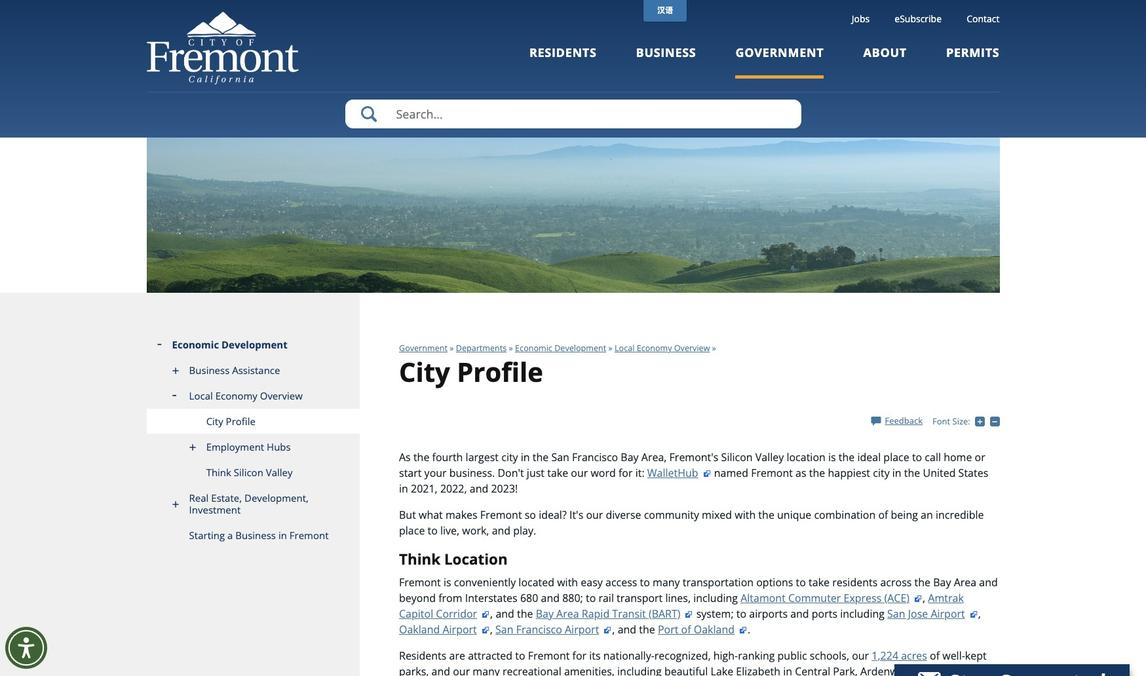Task type: describe. For each thing, give the bounding box(es) containing it.
word
[[591, 466, 616, 481]]

public
[[778, 649, 807, 663]]

a
[[227, 529, 233, 542]]

1 vertical spatial including
[[841, 607, 885, 621]]

1 vertical spatial for
[[573, 649, 587, 663]]

fremont up recreational
[[528, 649, 570, 663]]

stay connected image
[[895, 662, 1129, 677]]

altamont commuter express (ace) link
[[741, 591, 923, 606]]

, for , and the port of oakland
[[613, 623, 615, 637]]

1 vertical spatial silicon
[[234, 466, 263, 479]]

think silicon valley link
[[147, 460, 360, 486]]

its
[[590, 649, 601, 663]]

employment hubs
[[206, 441, 291, 454]]

place inside "as the fourth largest city in the san francisco bay area, fremont's silicon valley location is the ideal place to call home or start your business. don't just take our word for it:"
[[884, 451, 910, 465]]

transport
[[617, 591, 663, 606]]

1,224 acres link
[[872, 649, 928, 663]]

business assistance
[[189, 364, 280, 377]]

our inside but what makes fremont so ideal? it's our diverse community mixed with the unique combination of being an incredible place to live, work, and play.
[[586, 508, 603, 523]]

largest
[[466, 451, 499, 465]]

your
[[425, 466, 447, 481]]

start
[[399, 466, 422, 481]]

oakland inside , oakland airport
[[399, 623, 440, 637]]

home
[[944, 451, 972, 465]]

1 vertical spatial government link
[[399, 343, 448, 354]]

, and the bay area rapid transit (bart)
[[490, 607, 681, 621]]

local inside government » departments » economic development » local economy overview city profile
[[615, 343, 635, 354]]

and inside named fremont as the happiest city in the united states in 2021, 2022, and 2023!
[[470, 482, 489, 496]]

so
[[525, 508, 536, 523]]

work,
[[462, 524, 489, 538]]

1 horizontal spatial government link
[[736, 45, 824, 78]]

location
[[444, 549, 508, 570]]

0 horizontal spatial economic development link
[[147, 333, 360, 358]]

jobs link
[[852, 12, 870, 25]]

+ link
[[976, 415, 990, 427]]

located
[[519, 575, 555, 590]]

named fremont as the happiest city in the united states in 2021, 2022, and 2023!
[[399, 466, 989, 496]]

community
[[644, 508, 699, 523]]

amenities,
[[564, 665, 615, 677]]

to right system;
[[737, 607, 747, 621]]

2 vertical spatial business
[[235, 529, 276, 542]]

happiest
[[828, 466, 871, 481]]

0 horizontal spatial development
[[222, 338, 288, 352]]

0 horizontal spatial francisco
[[516, 623, 562, 637]]

2023!
[[491, 482, 518, 496]]

access
[[606, 575, 637, 590]]

ideal?
[[539, 508, 567, 523]]

rail
[[599, 591, 614, 606]]

880;
[[563, 591, 583, 606]]

as
[[796, 466, 807, 481]]

amtrak
[[928, 591, 964, 606]]

contact link
[[967, 12, 1000, 25]]

(ace)
[[885, 591, 910, 606]]

conveniently
[[454, 575, 516, 590]]

the inside fremont is conveniently located with easy access to many transportation options to take residents across the bay area and beyond from interstates 680 and 880; to rail transport lines, including
[[915, 575, 931, 590]]

place inside but what makes fremont so ideal? it's our diverse community mixed with the unique combination of being an incredible place to live, work, and play.
[[399, 524, 425, 538]]

overview inside government » departments » economic development » local economy overview city profile
[[674, 343, 710, 354]]

1 horizontal spatial economic development link
[[515, 343, 607, 354]]

amtrak capitol corridor
[[399, 591, 964, 621]]

think for think location
[[399, 549, 441, 570]]

1 vertical spatial profile
[[226, 415, 256, 428]]

with inside but what makes fremont so ideal? it's our diverse community mixed with the unique combination of being an incredible place to live, work, and play.
[[735, 508, 756, 523]]

don't
[[498, 466, 524, 481]]

of inside but what makes fremont so ideal? it's our diverse community mixed with the unique combination of being an incredible place to live, work, and play.
[[879, 508, 889, 523]]

2 vertical spatial san
[[496, 623, 514, 637]]

to up commuter
[[796, 575, 806, 590]]

2 vertical spatial bay
[[536, 607, 554, 621]]

real
[[189, 492, 209, 505]]

it's
[[570, 508, 584, 523]]

think location
[[399, 549, 508, 570]]

1 vertical spatial local
[[189, 390, 213, 403]]

parks,
[[399, 665, 429, 677]]

development,
[[245, 492, 309, 505]]

oakland airport link
[[399, 623, 490, 637]]

font
[[933, 416, 951, 428]]

Search text field
[[345, 100, 801, 128]]

area,
[[642, 451, 667, 465]]

bay area rapid transit (bart) link
[[536, 607, 694, 621]]

our inside the of well-kept parks, and our many recreational amenities, including beautiful lake elizabeth in central park, ardenwood historic farm
[[453, 665, 470, 677]]

hubs
[[267, 441, 291, 454]]

fremont inside but what makes fremont so ideal? it's our diverse community mixed with the unique combination of being an incredible place to live, work, and play.
[[480, 508, 522, 523]]

in inside "as the fourth largest city in the san francisco bay area, fremont's silicon valley location is the ideal place to call home or start your business. don't just take our word for it:"
[[521, 451, 530, 465]]

diverse
[[606, 508, 641, 523]]

and inside the of well-kept parks, and our many recreational amenities, including beautiful lake elizabeth in central park, ardenwood historic farm
[[432, 665, 450, 677]]

residents for residents
[[530, 45, 597, 60]]

to left rail
[[586, 591, 596, 606]]

valley inside think silicon valley link
[[266, 466, 293, 479]]

development inside government » departments » economic development » local economy overview city profile
[[555, 343, 607, 354]]

high-
[[714, 649, 738, 663]]

fremont inside named fremont as the happiest city in the united states in 2021, 2022, and 2023!
[[751, 466, 793, 481]]

of inside the of well-kept parks, and our many recreational amenities, including beautiful lake elizabeth in central park, ardenwood historic farm
[[930, 649, 940, 663]]

2 horizontal spatial airport
[[931, 607, 965, 621]]

fremont inside fremont is conveniently located with easy access to many transportation options to take residents across the bay area and beyond from interstates 680 and 880; to rail transport lines, including
[[399, 575, 441, 590]]

1 horizontal spatial airport
[[565, 623, 599, 637]]

feedback link
[[872, 415, 923, 427]]

of well-kept parks, and our many recreational amenities, including beautiful lake elizabeth in central park, ardenwood historic farm
[[399, 649, 988, 677]]

size:
[[953, 416, 971, 428]]

corridor
[[436, 607, 477, 621]]

transportation
[[683, 575, 754, 590]]

in inside the of well-kept parks, and our many recreational amenities, including beautiful lake elizabeth in central park, ardenwood historic farm
[[783, 665, 793, 677]]

feedback
[[885, 415, 923, 427]]

location
[[787, 451, 826, 465]]

0 horizontal spatial of
[[682, 623, 691, 637]]

beyond
[[399, 591, 436, 606]]

with inside fremont is conveniently located with easy access to many transportation options to take residents across the bay area and beyond from interstates 680 and 880; to rail transport lines, including
[[557, 575, 578, 590]]

economy inside government » departments » economic development » local economy overview city profile
[[637, 343, 672, 354]]

francisco inside "as the fourth largest city in the san francisco bay area, fremont's silicon valley location is the ideal place to call home or start your business. don't just take our word for it:"
[[572, 451, 618, 465]]

city inside named fremont as the happiest city in the united states in 2021, 2022, and 2023!
[[873, 466, 890, 481]]

many inside the of well-kept parks, and our many recreational amenities, including beautiful lake elizabeth in central park, ardenwood historic farm
[[473, 665, 500, 677]]

1 vertical spatial area
[[557, 607, 579, 621]]

wallethub
[[648, 466, 699, 481]]

font size:
[[933, 416, 971, 428]]

1 horizontal spatial local economy overview link
[[615, 343, 710, 354]]

options
[[757, 575, 794, 590]]

0 horizontal spatial local economy overview link
[[147, 384, 360, 409]]

overview inside local economy overview link
[[260, 390, 303, 403]]

amtrak capitol corridor link
[[399, 591, 964, 621]]

1 vertical spatial san
[[888, 607, 906, 621]]

+
[[985, 415, 990, 427]]

1,224
[[872, 649, 899, 663]]

government for government
[[736, 45, 824, 60]]

san inside "as the fourth largest city in the san francisco bay area, fremont's silicon valley location is the ideal place to call home or start your business. don't just take our word for it:"
[[552, 451, 570, 465]]

across
[[881, 575, 912, 590]]

about link
[[864, 45, 907, 78]]

area inside fremont is conveniently located with easy access to many transportation options to take residents across the bay area and beyond from interstates 680 and 880; to rail transport lines, including
[[954, 575, 977, 590]]

local economy overview
[[189, 390, 303, 403]]

0 horizontal spatial city
[[206, 415, 223, 428]]

departments link
[[456, 343, 507, 354]]

jobs
[[852, 12, 870, 25]]

2021,
[[411, 482, 438, 496]]

real estate, development, investment
[[189, 492, 309, 517]]

combination
[[814, 508, 876, 523]]

or
[[975, 451, 986, 465]]

landscape view of fremont and the san francisco bay from the hills image
[[147, 138, 1000, 293]]

take inside fremont is conveniently located with easy access to many transportation options to take residents across the bay area and beyond from interstates 680 and 880; to rail transport lines, including
[[809, 575, 830, 590]]

city inside "as the fourth largest city in the san francisco bay area, fremont's silicon valley location is the ideal place to call home or start your business. don't just take our word for it:"
[[502, 451, 518, 465]]

silicon inside "as the fourth largest city in the san francisco bay area, fremont's silicon valley location is the ideal place to call home or start your business. don't just take our word for it:"
[[722, 451, 753, 465]]

- link
[[990, 415, 1003, 427]]

0 horizontal spatial economic
[[172, 338, 219, 352]]

san francisco airport link
[[496, 623, 613, 637]]

ardenwood
[[861, 665, 918, 677]]

economy inside local economy overview link
[[215, 390, 258, 403]]

columnusercontrol3 main content
[[360, 293, 1003, 677]]



Task type: vqa. For each thing, say whether or not it's contained in the screenshot.
Departments on the bottom
yes



Task type: locate. For each thing, give the bounding box(es) containing it.
0 vertical spatial valley
[[756, 451, 784, 465]]

, inside , oakland airport
[[979, 607, 981, 621]]

including down nationally-
[[618, 665, 662, 677]]

0 vertical spatial government
[[736, 45, 824, 60]]

0 horizontal spatial silicon
[[234, 466, 263, 479]]

airport down amtrak
[[931, 607, 965, 621]]

to down what
[[428, 524, 438, 538]]

0 vertical spatial city
[[502, 451, 518, 465]]

residents inside the columnusercontrol3 'main content'
[[399, 649, 447, 663]]

and inside but what makes fremont so ideal? it's our diverse community mixed with the unique combination of being an incredible place to live, work, and play.
[[492, 524, 511, 538]]

1 horizontal spatial of
[[879, 508, 889, 523]]

oakland down capitol
[[399, 623, 440, 637]]

being
[[891, 508, 918, 523]]

,
[[923, 591, 928, 606], [490, 607, 493, 621], [979, 607, 981, 621], [490, 623, 493, 637], [613, 623, 615, 637]]

valley down hubs
[[266, 466, 293, 479]]

many inside fremont is conveniently located with easy access to many transportation options to take residents across the bay area and beyond from interstates 680 and 880; to rail transport lines, including
[[653, 575, 680, 590]]

are
[[449, 649, 465, 663]]

2 oakland from the left
[[694, 623, 735, 637]]

0 horizontal spatial place
[[399, 524, 425, 538]]

business link
[[636, 45, 697, 78]]

bay up , san francisco airport at bottom
[[536, 607, 554, 621]]

port
[[658, 623, 679, 637]]

permits link
[[947, 45, 1000, 78]]

1 horizontal spatial for
[[619, 466, 633, 481]]

to up recreational
[[515, 649, 525, 663]]

to up transport
[[640, 575, 650, 590]]

economic right departments
[[515, 343, 553, 354]]

altamont commuter express (ace)
[[741, 591, 910, 606]]

bay inside "as the fourth largest city in the san francisco bay area, fremont's silicon valley location is the ideal place to call home or start your business. don't just take our word for it:"
[[621, 451, 639, 465]]

1 vertical spatial with
[[557, 575, 578, 590]]

city inside government » departments » economic development » local economy overview city profile
[[399, 354, 450, 390]]

, for , san francisco airport
[[490, 623, 493, 637]]

think inside the columnusercontrol3 'main content'
[[399, 549, 441, 570]]

fremont is conveniently located with easy access to many transportation options to take residents across the bay area and beyond from interstates 680 and 880; to rail transport lines, including
[[399, 575, 998, 606]]

san up ideal?
[[552, 451, 570, 465]]

2 horizontal spatial including
[[841, 607, 885, 621]]

is inside "as the fourth largest city in the san francisco bay area, fremont's silicon valley location is the ideal place to call home or start your business. don't just take our word for it:"
[[829, 451, 836, 465]]

bay
[[621, 451, 639, 465], [934, 575, 952, 590], [536, 607, 554, 621]]

1 horizontal spatial valley
[[756, 451, 784, 465]]

city
[[399, 354, 450, 390], [206, 415, 223, 428]]

take up commuter
[[809, 575, 830, 590]]

take right just at the left
[[548, 466, 568, 481]]

1 vertical spatial place
[[399, 524, 425, 538]]

2 horizontal spatial bay
[[934, 575, 952, 590]]

san
[[552, 451, 570, 465], [888, 607, 906, 621], [496, 623, 514, 637]]

, up attracted
[[490, 623, 493, 637]]

business for business assistance
[[189, 364, 230, 377]]

bay up it:
[[621, 451, 639, 465]]

in down start
[[399, 482, 408, 496]]

of up historic
[[930, 649, 940, 663]]

2 horizontal spatial san
[[888, 607, 906, 621]]

1 horizontal spatial »
[[509, 343, 513, 354]]

capitol
[[399, 607, 433, 621]]

city up 'employment'
[[206, 415, 223, 428]]

, for , oakland airport
[[979, 607, 981, 621]]

0 horizontal spatial economy
[[215, 390, 258, 403]]

san jose airport link
[[888, 607, 979, 621]]

profile inside government » departments » economic development » local economy overview city profile
[[457, 354, 543, 390]]

0 horizontal spatial bay
[[536, 607, 554, 621]]

, up the jose
[[923, 591, 928, 606]]

port of oakland link
[[658, 623, 748, 637]]

valley inside "as the fourth largest city in the san francisco bay area, fremont's silicon valley location is the ideal place to call home or start your business. don't just take our word for it:"
[[756, 451, 784, 465]]

it:
[[636, 466, 645, 481]]

business.
[[450, 466, 495, 481]]

employment hubs link
[[147, 435, 360, 460]]

for left it:
[[619, 466, 633, 481]]

government inside government » departments » economic development » local economy overview city profile
[[399, 343, 448, 354]]

employment
[[206, 441, 264, 454]]

0 horizontal spatial valley
[[266, 466, 293, 479]]

0 vertical spatial residents
[[530, 45, 597, 60]]

0 vertical spatial city
[[399, 354, 450, 390]]

but what makes fremont so ideal? it's our diverse community mixed with the unique combination of being an incredible place to live, work, and play.
[[399, 508, 984, 538]]

1 horizontal spatial place
[[884, 451, 910, 465]]

including down express at the bottom
[[841, 607, 885, 621]]

play.
[[513, 524, 536, 538]]

commuter
[[789, 591, 841, 606]]

as
[[399, 451, 411, 465]]

francisco up word
[[572, 451, 618, 465]]

many up lines,
[[653, 575, 680, 590]]

recreational
[[503, 665, 562, 677]]

place down but
[[399, 524, 425, 538]]

schools,
[[810, 649, 850, 663]]

1 horizontal spatial development
[[555, 343, 607, 354]]

overview
[[674, 343, 710, 354], [260, 390, 303, 403]]

contact
[[967, 12, 1000, 25]]

historic
[[920, 665, 958, 677]]

starting
[[189, 529, 225, 542]]

ranking
[[738, 649, 775, 663]]

francisco down 680
[[516, 623, 562, 637]]

of left being
[[879, 508, 889, 523]]

1 vertical spatial many
[[473, 665, 500, 677]]

0 vertical spatial san
[[552, 451, 570, 465]]

think up the beyond
[[399, 549, 441, 570]]

is up from
[[444, 575, 451, 590]]

altamont
[[741, 591, 786, 606]]

but
[[399, 508, 416, 523]]

0 vertical spatial take
[[548, 466, 568, 481]]

in down development,
[[279, 529, 287, 542]]

is inside fremont is conveniently located with easy access to many transportation options to take residents across the bay area and beyond from interstates 680 and 880; to rail transport lines, including
[[444, 575, 451, 590]]

airport down corridor
[[443, 623, 477, 637]]

city profile link
[[147, 409, 360, 435]]

silicon up named
[[722, 451, 753, 465]]

1 » from the left
[[450, 343, 454, 354]]

0 vertical spatial including
[[694, 591, 738, 606]]

1 horizontal spatial is
[[829, 451, 836, 465]]

1 vertical spatial think
[[399, 549, 441, 570]]

-
[[1000, 415, 1003, 427]]

oakland
[[399, 623, 440, 637], [694, 623, 735, 637]]

assistance
[[232, 364, 280, 377]]

1 horizontal spatial bay
[[621, 451, 639, 465]]

take
[[548, 466, 568, 481], [809, 575, 830, 590]]

, up kept
[[979, 607, 981, 621]]

1 horizontal spatial oakland
[[694, 623, 735, 637]]

our right "it's"
[[586, 508, 603, 523]]

0 vertical spatial overview
[[674, 343, 710, 354]]

city up don't
[[502, 451, 518, 465]]

about
[[864, 45, 907, 60]]

»
[[450, 343, 454, 354], [509, 343, 513, 354], [609, 343, 613, 354]]

development
[[222, 338, 288, 352], [555, 343, 607, 354]]

including inside the of well-kept parks, and our many recreational amenities, including beautiful lake elizabeth in central park, ardenwood historic farm
[[618, 665, 662, 677]]

valley left location at the bottom of page
[[756, 451, 784, 465]]

0 vertical spatial francisco
[[572, 451, 618, 465]]

well-
[[943, 649, 966, 663]]

business for business
[[636, 45, 697, 60]]

1 horizontal spatial area
[[954, 575, 977, 590]]

1 vertical spatial take
[[809, 575, 830, 590]]

the inside but what makes fremont so ideal? it's our diverse community mixed with the unique combination of being an incredible place to live, work, and play.
[[759, 508, 775, 523]]

fremont down development,
[[290, 529, 329, 542]]

named
[[714, 466, 749, 481]]

economic up business assistance
[[172, 338, 219, 352]]

our up park,
[[852, 649, 869, 663]]

for inside "as the fourth largest city in the san francisco bay area, fremont's silicon valley location is the ideal place to call home or start your business. don't just take our word for it:"
[[619, 466, 633, 481]]

0 vertical spatial of
[[879, 508, 889, 523]]

, down the 'bay area rapid transit (bart)' link
[[613, 623, 615, 637]]

1 vertical spatial bay
[[934, 575, 952, 590]]

0 horizontal spatial take
[[548, 466, 568, 481]]

kept
[[966, 649, 987, 663]]

central
[[795, 665, 831, 677]]

economy
[[637, 343, 672, 354], [215, 390, 258, 403]]

residents up parks,
[[399, 649, 447, 663]]

0 vertical spatial silicon
[[722, 451, 753, 465]]

1 horizontal spatial local
[[615, 343, 635, 354]]

economic inside government » departments » economic development » local economy overview city profile
[[515, 343, 553, 354]]

is up happiest
[[829, 451, 836, 465]]

0 vertical spatial many
[[653, 575, 680, 590]]

to left call
[[912, 451, 923, 465]]

our left word
[[571, 466, 588, 481]]

0 horizontal spatial business
[[189, 364, 230, 377]]

government for government » departments » economic development » local economy overview city profile
[[399, 343, 448, 354]]

states
[[959, 466, 989, 481]]

airport
[[931, 607, 965, 621], [443, 623, 477, 637], [565, 623, 599, 637]]

0 vertical spatial place
[[884, 451, 910, 465]]

transit
[[613, 607, 646, 621]]

1 horizontal spatial city
[[873, 466, 890, 481]]

0 vertical spatial bay
[[621, 451, 639, 465]]

font size: link
[[933, 416, 971, 428]]

0 vertical spatial government link
[[736, 45, 824, 78]]

1 horizontal spatial many
[[653, 575, 680, 590]]

our inside "as the fourth largest city in the san francisco bay area, fremont's silicon valley location is the ideal place to call home or start your business. don't just take our word for it:"
[[571, 466, 588, 481]]

0 vertical spatial is
[[829, 451, 836, 465]]

0 horizontal spatial »
[[450, 343, 454, 354]]

1 vertical spatial city
[[873, 466, 890, 481]]

city left departments
[[399, 354, 450, 390]]

ideal
[[858, 451, 881, 465]]

from
[[439, 591, 463, 606]]

many down attracted
[[473, 665, 500, 677]]

silicon down employment hubs
[[234, 466, 263, 479]]

ports
[[812, 607, 838, 621]]

0 horizontal spatial city
[[502, 451, 518, 465]]

0 vertical spatial business
[[636, 45, 697, 60]]

just
[[527, 466, 545, 481]]

, down interstates
[[490, 607, 493, 621]]

0 horizontal spatial with
[[557, 575, 578, 590]]

city
[[502, 451, 518, 465], [873, 466, 890, 481]]

3 » from the left
[[609, 343, 613, 354]]

1 vertical spatial valley
[[266, 466, 293, 479]]

1 horizontal spatial silicon
[[722, 451, 753, 465]]

with right mixed
[[735, 508, 756, 523]]

starting a business in fremont
[[189, 529, 329, 542]]

(bart)
[[649, 607, 681, 621]]

0 vertical spatial profile
[[457, 354, 543, 390]]

local economy overview link
[[615, 343, 710, 354], [147, 384, 360, 409]]

0 horizontal spatial oakland
[[399, 623, 440, 637]]

bay up amtrak
[[934, 575, 952, 590]]

0 horizontal spatial area
[[557, 607, 579, 621]]

2 vertical spatial of
[[930, 649, 940, 663]]

lines,
[[666, 591, 691, 606]]

, and the port of oakland
[[613, 623, 735, 637]]

0 vertical spatial area
[[954, 575, 977, 590]]

elizabeth
[[736, 665, 781, 677]]

in up just at the left
[[521, 451, 530, 465]]

place right ideal
[[884, 451, 910, 465]]

francisco
[[572, 451, 618, 465], [516, 623, 562, 637]]

0 horizontal spatial local
[[189, 390, 213, 403]]

mixed
[[702, 508, 732, 523]]

1 vertical spatial economy
[[215, 390, 258, 403]]

fremont down 2023!
[[480, 508, 522, 523]]

easy
[[581, 575, 603, 590]]

, for ,
[[923, 591, 928, 606]]

1 horizontal spatial government
[[736, 45, 824, 60]]

take inside "as the fourth largest city in the san francisco bay area, fremont's silicon valley location is the ideal place to call home or start your business. don't just take our word for it:"
[[548, 466, 568, 481]]

1 horizontal spatial economic
[[515, 343, 553, 354]]

, for , and the bay area rapid transit (bart)
[[490, 607, 493, 621]]

area down 880;
[[557, 607, 579, 621]]

to inside but what makes fremont so ideal? it's our diverse community mixed with the unique combination of being an incredible place to live, work, and play.
[[428, 524, 438, 538]]

in down public
[[783, 665, 793, 677]]

0 horizontal spatial residents
[[399, 649, 447, 663]]

680
[[520, 591, 538, 606]]

1 vertical spatial business
[[189, 364, 230, 377]]

rapid
[[582, 607, 610, 621]]

including inside fremont is conveniently located with easy access to many transportation options to take residents across the bay area and beyond from interstates 680 and 880; to rail transport lines, including
[[694, 591, 738, 606]]

think for think silicon valley
[[206, 466, 231, 479]]

makes
[[446, 508, 478, 523]]

economic
[[172, 338, 219, 352], [515, 343, 553, 354]]

1 vertical spatial local economy overview link
[[147, 384, 360, 409]]

in left united
[[893, 466, 902, 481]]

1 oakland from the left
[[399, 623, 440, 637]]

city profile
[[206, 415, 256, 428]]

1 horizontal spatial profile
[[457, 354, 543, 390]]

0 horizontal spatial many
[[473, 665, 500, 677]]

1 vertical spatial overview
[[260, 390, 303, 403]]

area up amtrak
[[954, 575, 977, 590]]

2 » from the left
[[509, 343, 513, 354]]

for left its
[[573, 649, 587, 663]]

0 horizontal spatial airport
[[443, 623, 477, 637]]

0 horizontal spatial think
[[206, 466, 231, 479]]

government link
[[736, 45, 824, 78], [399, 343, 448, 354]]

0 horizontal spatial government link
[[399, 343, 448, 354]]

0 horizontal spatial for
[[573, 649, 587, 663]]

1 horizontal spatial francisco
[[572, 451, 618, 465]]

think
[[206, 466, 231, 479], [399, 549, 441, 570]]

1 horizontal spatial take
[[809, 575, 830, 590]]

0 horizontal spatial including
[[618, 665, 662, 677]]

1 vertical spatial government
[[399, 343, 448, 354]]

call
[[925, 451, 941, 465]]

.
[[748, 623, 751, 637]]

with up 880;
[[557, 575, 578, 590]]

1 vertical spatial residents
[[399, 649, 447, 663]]

airport inside , oakland airport
[[443, 623, 477, 637]]

1 horizontal spatial economy
[[637, 343, 672, 354]]

bay inside fremont is conveniently located with easy access to many transportation options to take residents across the bay area and beyond from interstates 680 and 880; to rail transport lines, including
[[934, 575, 952, 590]]

residents for residents are attracted to fremont for its nationally-recognized, high-ranking public schools, our 1,224 acres
[[399, 649, 447, 663]]

oakland down system;
[[694, 623, 735, 637]]

of right the port
[[682, 623, 691, 637]]

2 horizontal spatial »
[[609, 343, 613, 354]]

0 vertical spatial local economy overview link
[[615, 343, 710, 354]]

0 vertical spatial economy
[[637, 343, 672, 354]]

including
[[694, 591, 738, 606], [841, 607, 885, 621], [618, 665, 662, 677]]

silicon
[[722, 451, 753, 465], [234, 466, 263, 479]]

city down ideal
[[873, 466, 890, 481]]

1 vertical spatial city
[[206, 415, 223, 428]]

to inside "as the fourth largest city in the san francisco bay area, fremont's silicon valley location is the ideal place to call home or start your business. don't just take our word for it:"
[[912, 451, 923, 465]]

airports
[[749, 607, 788, 621]]

0 horizontal spatial is
[[444, 575, 451, 590]]

fremont left as
[[751, 466, 793, 481]]

san up attracted
[[496, 623, 514, 637]]

think up estate,
[[206, 466, 231, 479]]

0 horizontal spatial overview
[[260, 390, 303, 403]]

airport down , and the bay area rapid transit (bart)
[[565, 623, 599, 637]]

fremont inside starting a business in fremont link
[[290, 529, 329, 542]]

jose
[[908, 607, 928, 621]]

fremont up the beyond
[[399, 575, 441, 590]]

residents up search text box
[[530, 45, 597, 60]]

including up system;
[[694, 591, 738, 606]]

1 horizontal spatial san
[[552, 451, 570, 465]]

1 horizontal spatial city
[[399, 354, 450, 390]]

san down (ace)
[[888, 607, 906, 621]]

as the fourth largest city in the san francisco bay area, fremont's silicon valley location is the ideal place to call home or start your business. don't just take our word for it:
[[399, 451, 986, 481]]

our down are
[[453, 665, 470, 677]]

government
[[736, 45, 824, 60], [399, 343, 448, 354]]

business assistance link
[[147, 358, 360, 384]]



